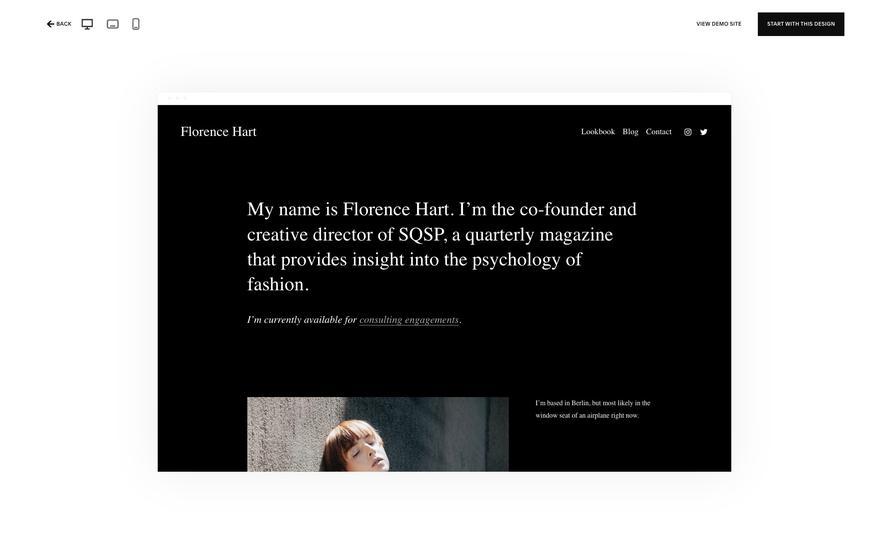 Task type: vqa. For each thing, say whether or not it's contained in the screenshot.
"Hawley" image
yes



Task type: describe. For each thing, give the bounding box(es) containing it.
with
[[786, 21, 800, 27]]

site
[[730, 21, 742, 27]]

1 - from the left
[[61, 21, 64, 30]]

3 - from the left
[[146, 21, 149, 30]]

view demo site
[[697, 21, 742, 27]]

gates
[[589, 97, 611, 105]]

design
[[815, 21, 835, 27]]

local
[[281, 21, 298, 30]]

business
[[300, 21, 329, 30]]

5 - from the left
[[210, 21, 212, 30]]

nevins image
[[589, 512, 820, 539]]

courses
[[214, 21, 241, 30]]

online
[[19, 21, 40, 30]]

preview template on a desktop device image
[[78, 17, 96, 31]]

hart image
[[69, 146, 300, 454]]

demo
[[712, 21, 729, 27]]

online store - portfolio - memberships - blog - scheduling - courses - services - local business
[[19, 21, 329, 30]]

blog
[[150, 21, 165, 30]]

2 - from the left
[[95, 21, 97, 30]]

portfolio
[[65, 21, 93, 30]]

start
[[768, 21, 784, 27]]

gates image
[[589, 0, 820, 88]]

view
[[697, 21, 711, 27]]



Task type: locate. For each thing, give the bounding box(es) containing it.
view demo site link
[[697, 12, 742, 36]]

- left courses
[[210, 21, 212, 30]]

matsuya image
[[69, 512, 300, 539]]

minetta image
[[329, 512, 560, 539]]

4 - from the left
[[167, 21, 169, 30]]

store
[[42, 21, 59, 30]]

scheduling
[[171, 21, 208, 30]]

- right courses
[[243, 21, 245, 30]]

- left blog
[[146, 21, 149, 30]]

back button
[[44, 15, 74, 33]]

- right blog
[[167, 21, 169, 30]]

7 - from the left
[[277, 21, 279, 30]]

this
[[801, 21, 813, 27]]

- left preview template on a tablet device icon on the top of page
[[95, 21, 97, 30]]

memberships
[[99, 21, 144, 30]]

preview template on a tablet device image
[[105, 17, 121, 31]]

start with this design button
[[758, 12, 845, 36]]

hawley image
[[329, 146, 560, 334]]

start with this design
[[768, 21, 835, 27]]

kester image
[[589, 146, 820, 454]]

back
[[56, 21, 72, 27]]

- right store
[[61, 21, 64, 30]]

- left local
[[277, 21, 279, 30]]

-
[[61, 21, 64, 30], [95, 21, 97, 30], [146, 21, 149, 30], [167, 21, 169, 30], [210, 21, 212, 30], [243, 21, 245, 30], [277, 21, 279, 30]]

services
[[247, 21, 275, 30]]

preview template on a mobile device image
[[129, 18, 142, 30]]

6 - from the left
[[243, 21, 245, 30]]



